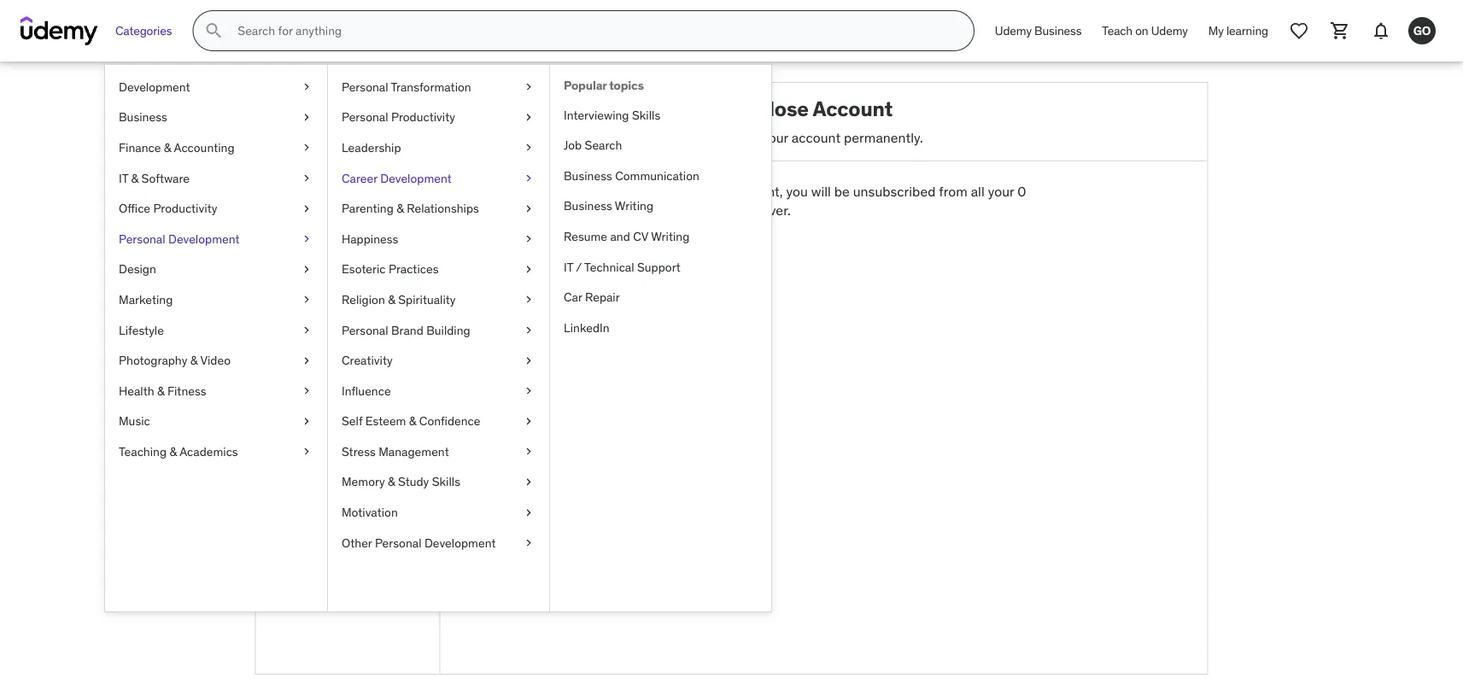 Task type: vqa. For each thing, say whether or not it's contained in the screenshot.
Learn
no



Task type: locate. For each thing, give the bounding box(es) containing it.
business inside business link
[[119, 109, 167, 125]]

memory & study skills
[[342, 474, 461, 490]]

account down api clients link
[[307, 487, 356, 505]]

1 vertical spatial productivity
[[153, 201, 217, 216]]

& right the "religion"
[[388, 292, 396, 307]]

udemy image
[[21, 16, 98, 45]]

1 horizontal spatial it
[[564, 259, 574, 275]]

personal development link
[[105, 224, 327, 254]]

xsmall image inside lifestyle "link"
[[300, 322, 314, 339]]

1 horizontal spatial your
[[762, 128, 789, 146]]

finance
[[119, 140, 161, 155]]

xsmall image inside memory & study skills link
[[522, 474, 536, 491]]

skills inside 'career development' element
[[632, 107, 661, 122]]

it & software
[[119, 170, 190, 186]]

Search for anything text field
[[234, 16, 954, 45]]

2 horizontal spatial your
[[988, 183, 1015, 200]]

business inside udemy business link
[[1035, 23, 1082, 38]]

shopping cart with 0 items image
[[1331, 21, 1351, 41]]

xsmall image inside the creativity link
[[522, 352, 536, 369]]

and up close account
[[611, 229, 630, 244]]

business writing link
[[550, 191, 772, 221]]

career
[[342, 170, 378, 186]]

parenting & relationships
[[342, 201, 479, 216]]

account inside button
[[617, 246, 668, 263]]

xsmall image inside business link
[[300, 109, 314, 126]]

on
[[1136, 23, 1149, 38]]

academics
[[180, 444, 238, 459]]

1 vertical spatial go
[[328, 131, 368, 165]]

skills down stress management link
[[432, 474, 461, 490]]

business left teach
[[1035, 23, 1082, 38]]

0 horizontal spatial productivity
[[153, 201, 217, 216]]

1 horizontal spatial go
[[1414, 23, 1432, 38]]

business inside business communication 'link'
[[564, 168, 613, 183]]

it
[[119, 170, 128, 186], [564, 259, 574, 275]]

xsmall image inside happiness link
[[522, 231, 536, 247]]

you up forever. at the right
[[787, 183, 808, 200]]

clients
[[294, 461, 335, 479]]

writing
[[615, 198, 654, 214], [651, 229, 690, 244]]

xsmall image for parenting & relationships
[[522, 200, 536, 217]]

leadership
[[342, 140, 401, 155]]

account inside close account close your account permanently.
[[813, 96, 893, 121]]

permanently.
[[844, 128, 924, 146]]

1 vertical spatial it
[[564, 259, 574, 275]]

0 horizontal spatial will
[[648, 202, 668, 219]]

methods
[[327, 383, 381, 401]]

xsmall image inside photography & video link
[[300, 352, 314, 369]]

support
[[638, 259, 681, 275]]

go up the career
[[328, 131, 368, 165]]

development down "motivation" link
[[425, 535, 496, 551]]

it / technical support
[[564, 259, 681, 275]]

health & fitness
[[119, 383, 206, 399]]

xsmall image for office productivity
[[300, 200, 314, 217]]

writing down lose
[[651, 229, 690, 244]]

if you close your account, you will be unsubscribed from all your 0 courses, and will lose access forever.
[[568, 183, 1027, 219]]

& for teaching & academics
[[170, 444, 177, 459]]

business for business
[[119, 109, 167, 125]]

it up office
[[119, 170, 128, 186]]

xsmall image for personal productivity
[[522, 109, 536, 126]]

esoteric practices link
[[328, 254, 549, 285]]

and down if
[[622, 202, 645, 219]]

resume
[[564, 229, 608, 244]]

account,
[[731, 183, 783, 200]]

teach
[[1103, 23, 1133, 38]]

& for photography & video
[[190, 353, 198, 368]]

xsmall image inside teaching & academics link
[[300, 444, 314, 460]]

xsmall image inside 'leadership' link
[[522, 139, 536, 156]]

payment methods link
[[256, 380, 440, 406]]

close
[[755, 96, 809, 121], [725, 128, 759, 146], [578, 246, 614, 263], [270, 487, 304, 505]]

xsmall image inside stress management link
[[522, 444, 536, 460]]

skills up job search link
[[632, 107, 661, 122]]

lose
[[672, 202, 697, 219]]

xsmall image for personal transformation
[[522, 79, 536, 95]]

xsmall image for marketing
[[300, 292, 314, 308]]

& right "esteem"
[[409, 414, 417, 429]]

business for business communication
[[564, 168, 613, 183]]

xsmall image inside the personal productivity link
[[522, 109, 536, 126]]

it left /
[[564, 259, 574, 275]]

1 horizontal spatial will
[[812, 183, 831, 200]]

0 vertical spatial account
[[792, 128, 841, 146]]

career development element
[[549, 65, 772, 612]]

my learning link
[[1199, 10, 1279, 51]]

xsmall image inside the personal brand building link
[[522, 322, 536, 339]]

udemy business link
[[985, 10, 1092, 51]]

2 vertical spatial account
[[307, 487, 356, 505]]

xsmall image inside the influence link
[[522, 383, 536, 400]]

account up be
[[792, 128, 841, 146]]

account down the cv
[[617, 246, 668, 263]]

motivation
[[342, 505, 398, 520]]

productivity
[[391, 109, 455, 125], [153, 201, 217, 216]]

1 horizontal spatial productivity
[[391, 109, 455, 125]]

0 horizontal spatial it
[[119, 170, 128, 186]]

xsmall image for happiness
[[522, 231, 536, 247]]

udemy business
[[995, 23, 1082, 38]]

0 vertical spatial writing
[[615, 198, 654, 214]]

1 vertical spatial will
[[648, 202, 668, 219]]

gary orlando
[[306, 212, 390, 229]]

xsmall image inside it & software link
[[300, 170, 314, 187]]

xsmall image for self esteem & confidence
[[522, 413, 536, 430]]

personal right other
[[375, 535, 422, 551]]

0 horizontal spatial account
[[307, 487, 356, 505]]

xsmall image inside personal transformation link
[[522, 79, 536, 95]]

my learning
[[1209, 23, 1269, 38]]

0 vertical spatial and
[[622, 202, 645, 219]]

xsmall image for teaching & academics
[[300, 444, 314, 460]]

orlando
[[338, 212, 390, 229]]

will left be
[[812, 183, 831, 200]]

0 horizontal spatial skills
[[432, 474, 461, 490]]

wishlist image
[[1290, 21, 1310, 41]]

xsmall image inside parenting & relationships link
[[522, 200, 536, 217]]

xsmall image inside office productivity link
[[300, 200, 314, 217]]

0 horizontal spatial udemy
[[995, 23, 1032, 38]]

personal up the design
[[119, 231, 165, 247]]

subscriptions link
[[256, 354, 440, 380]]

go
[[1414, 23, 1432, 38], [328, 131, 368, 165]]

development
[[119, 79, 190, 94], [380, 170, 452, 186], [168, 231, 240, 247], [425, 535, 496, 551]]

photography & video link
[[105, 346, 327, 376]]

api clients link
[[256, 458, 440, 484]]

account up permanently.
[[813, 96, 893, 121]]

close inside close account button
[[578, 246, 614, 263]]

xsmall image inside development link
[[300, 79, 314, 95]]

from
[[939, 183, 968, 200]]

your up account,
[[762, 128, 789, 146]]

you right if
[[641, 183, 663, 200]]

business up resume
[[564, 198, 613, 214]]

0 vertical spatial will
[[812, 183, 831, 200]]

xsmall image for stress management
[[522, 444, 536, 460]]

xsmall image for health & fitness
[[300, 383, 314, 400]]

creativity link
[[328, 346, 549, 376]]

& down career development
[[397, 201, 404, 216]]

will left lose
[[648, 202, 668, 219]]

career development
[[342, 170, 452, 186]]

& for religion & spirituality
[[388, 292, 396, 307]]

1 horizontal spatial skills
[[632, 107, 661, 122]]

xsmall image for business
[[300, 109, 314, 126]]

xsmall image
[[300, 109, 314, 126], [522, 109, 536, 126], [300, 139, 314, 156], [300, 170, 314, 187], [522, 170, 536, 187], [300, 200, 314, 217], [300, 292, 314, 308], [522, 322, 536, 339], [300, 352, 314, 369], [522, 352, 536, 369], [522, 383, 536, 400], [522, 413, 536, 430], [522, 444, 536, 460], [522, 535, 536, 552]]

repair
[[585, 290, 620, 305]]

0 horizontal spatial your
[[702, 183, 728, 200]]

1 horizontal spatial account
[[813, 96, 893, 121]]

business inside business writing "link"
[[564, 198, 613, 214]]

software
[[142, 170, 190, 186]]

personal up leadership
[[342, 109, 388, 125]]

0 horizontal spatial account
[[270, 331, 320, 349]]

1 vertical spatial account
[[617, 246, 668, 263]]

submit search image
[[204, 21, 224, 41]]

personal
[[342, 79, 388, 94], [342, 109, 388, 125], [119, 231, 165, 247], [342, 322, 388, 338], [375, 535, 422, 551]]

2 horizontal spatial account
[[792, 128, 841, 146]]

close inside "account security subscriptions payment methods privacy notifications api clients close account"
[[270, 487, 304, 505]]

if
[[630, 183, 638, 200]]

payment
[[270, 383, 323, 401]]

it inside 'link'
[[564, 259, 574, 275]]

it & software link
[[105, 163, 327, 193]]

business communication
[[564, 168, 700, 183]]

& left study
[[388, 474, 395, 490]]

music
[[119, 414, 150, 429]]

& right finance
[[164, 140, 171, 155]]

1 horizontal spatial account
[[617, 246, 668, 263]]

productivity down transformation
[[391, 109, 455, 125]]

udemy
[[995, 23, 1032, 38], [1152, 23, 1189, 38]]

xsmall image for religion & spirituality
[[522, 292, 536, 308]]

account
[[813, 96, 893, 121], [270, 331, 320, 349]]

0
[[1018, 183, 1027, 200]]

transformation
[[391, 79, 471, 94]]

account inside "account security subscriptions payment methods privacy notifications api clients close account"
[[307, 487, 356, 505]]

& right "health"
[[157, 383, 165, 399]]

your up 'access'
[[702, 183, 728, 200]]

xsmall image inside esoteric practices link
[[522, 261, 536, 278]]

xsmall image inside the other personal development link
[[522, 535, 536, 552]]

writing down business communication
[[615, 198, 654, 214]]

xsmall image inside music link
[[300, 413, 314, 430]]

account
[[792, 128, 841, 146], [617, 246, 668, 263], [307, 487, 356, 505]]

xsmall image inside health & fitness link
[[300, 383, 314, 400]]

popular
[[564, 78, 607, 93]]

xsmall image inside design link
[[300, 261, 314, 278]]

productivity for office productivity
[[153, 201, 217, 216]]

productivity up personal development
[[153, 201, 217, 216]]

xsmall image for finance & accounting
[[300, 139, 314, 156]]

business
[[1035, 23, 1082, 38], [119, 109, 167, 125], [564, 168, 613, 183], [564, 198, 613, 214]]

business down job search on the left top
[[564, 168, 613, 183]]

personal for personal transformation
[[342, 79, 388, 94]]

xsmall image inside self esteem & confidence link
[[522, 413, 536, 430]]

creativity
[[342, 353, 393, 368]]

close account link
[[256, 484, 440, 509]]

religion & spirituality link
[[328, 285, 549, 315]]

xsmall image inside career development link
[[522, 170, 536, 187]]

personal up personal productivity
[[342, 79, 388, 94]]

development down the categories dropdown button on the left
[[119, 79, 190, 94]]

account up subscriptions
[[270, 331, 320, 349]]

0 horizontal spatial you
[[641, 183, 663, 200]]

& up office
[[131, 170, 139, 186]]

your left 0
[[988, 183, 1015, 200]]

2 you from the left
[[787, 183, 808, 200]]

1 vertical spatial account
[[270, 331, 320, 349]]

business up finance
[[119, 109, 167, 125]]

car repair
[[564, 290, 620, 305]]

personal down the "religion"
[[342, 322, 388, 338]]

& for memory & study skills
[[388, 474, 395, 490]]

communication
[[615, 168, 700, 183]]

lifestyle
[[119, 322, 164, 338]]

xsmall image inside finance & accounting link
[[300, 139, 314, 156]]

1 vertical spatial and
[[611, 229, 630, 244]]

1 vertical spatial writing
[[651, 229, 690, 244]]

photography & video
[[119, 353, 231, 368]]

xsmall image for photography & video
[[300, 352, 314, 369]]

xsmall image for development
[[300, 79, 314, 95]]

xsmall image inside "motivation" link
[[522, 504, 536, 521]]

& left video
[[190, 353, 198, 368]]

xsmall image inside religion & spirituality link
[[522, 292, 536, 308]]

other personal development
[[342, 535, 496, 551]]

accounting
[[174, 140, 235, 155]]

warning:
[[568, 183, 627, 200]]

account security link
[[256, 328, 440, 354]]

profile link
[[256, 276, 440, 302]]

0 vertical spatial account
[[813, 96, 893, 121]]

1 horizontal spatial you
[[787, 183, 808, 200]]

xsmall image inside marketing link
[[300, 292, 314, 308]]

& for finance & accounting
[[164, 140, 171, 155]]

1 horizontal spatial udemy
[[1152, 23, 1189, 38]]

0 vertical spatial productivity
[[391, 109, 455, 125]]

xsmall image
[[300, 79, 314, 95], [522, 79, 536, 95], [522, 139, 536, 156], [522, 200, 536, 217], [300, 231, 314, 247], [522, 231, 536, 247], [300, 261, 314, 278], [522, 261, 536, 278], [522, 292, 536, 308], [300, 322, 314, 339], [300, 383, 314, 400], [300, 413, 314, 430], [300, 444, 314, 460], [522, 474, 536, 491], [522, 504, 536, 521]]

finance & accounting link
[[105, 133, 327, 163]]

personal productivity
[[342, 109, 455, 125]]

0 vertical spatial skills
[[632, 107, 661, 122]]

& right teaching on the left bottom of page
[[170, 444, 177, 459]]

xsmall image for other personal development
[[522, 535, 536, 552]]

0 vertical spatial go
[[1414, 23, 1432, 38]]

account inside close account close your account permanently.
[[792, 128, 841, 146]]

xsmall image inside personal development link
[[300, 231, 314, 247]]

and inside 'career development' element
[[611, 229, 630, 244]]

your for account
[[762, 128, 789, 146]]

all
[[971, 183, 985, 200]]

design link
[[105, 254, 327, 285]]

your inside close account close your account permanently.
[[762, 128, 789, 146]]

development link
[[105, 72, 327, 102]]

go right notifications image
[[1414, 23, 1432, 38]]

0 vertical spatial it
[[119, 170, 128, 186]]

office
[[119, 201, 150, 216]]



Task type: describe. For each thing, give the bounding box(es) containing it.
photography
[[119, 353, 187, 368]]

xsmall image for career development
[[522, 170, 536, 187]]

job
[[564, 137, 582, 153]]

it / technical support link
[[550, 252, 772, 282]]

productivity for personal productivity
[[391, 109, 455, 125]]

interviewing skills link
[[550, 100, 772, 130]]

personal for personal brand building
[[342, 322, 388, 338]]

your for you
[[702, 183, 728, 200]]

close
[[666, 183, 698, 200]]

public
[[302, 254, 339, 271]]

& for parenting & relationships
[[397, 201, 404, 216]]

xsmall image for design
[[300, 261, 314, 278]]

go link
[[1402, 10, 1443, 51]]

personal development
[[119, 231, 240, 247]]

stress management link
[[328, 437, 549, 467]]

religion
[[342, 292, 385, 307]]

office productivity
[[119, 201, 217, 216]]

view public profile link
[[256, 250, 440, 276]]

privacy
[[270, 409, 314, 427]]

development down office productivity link
[[168, 231, 240, 247]]

account inside "account security subscriptions payment methods privacy notifications api clients close account"
[[270, 331, 320, 349]]

car repair link
[[550, 282, 772, 313]]

be
[[835, 183, 850, 200]]

close account close your account permanently.
[[725, 96, 924, 146]]

my
[[1209, 23, 1224, 38]]

xsmall image for personal development
[[300, 231, 314, 247]]

/
[[576, 259, 582, 275]]

other personal development link
[[328, 528, 549, 558]]

cv
[[633, 229, 649, 244]]

notifications image
[[1372, 21, 1392, 41]]

business link
[[105, 102, 327, 133]]

xsmall image for music
[[300, 413, 314, 430]]

xsmall image for leadership
[[522, 139, 536, 156]]

gary
[[306, 212, 336, 229]]

spirituality
[[398, 292, 456, 307]]

1 vertical spatial skills
[[432, 474, 461, 490]]

practices
[[389, 262, 439, 277]]

linkedin
[[564, 320, 610, 335]]

technical
[[585, 259, 635, 275]]

close account button
[[568, 234, 678, 275]]

0 horizontal spatial go
[[328, 131, 368, 165]]

security
[[323, 331, 374, 349]]

xsmall image for motivation
[[522, 504, 536, 521]]

xsmall image for it & software
[[300, 170, 314, 187]]

management
[[379, 444, 449, 459]]

influence link
[[328, 376, 549, 406]]

popular topics
[[564, 78, 644, 93]]

parenting & relationships link
[[328, 193, 549, 224]]

business for business writing
[[564, 198, 613, 214]]

personal transformation
[[342, 79, 471, 94]]

confidence
[[419, 414, 481, 429]]

1 udemy from the left
[[995, 23, 1032, 38]]

personal for personal development
[[119, 231, 165, 247]]

it for it / technical support
[[564, 259, 574, 275]]

& for it & software
[[131, 170, 139, 186]]

xsmall image for lifestyle
[[300, 322, 314, 339]]

topics
[[609, 78, 644, 93]]

personal for personal productivity
[[342, 109, 388, 125]]

fitness
[[167, 383, 206, 399]]

xsmall image for influence
[[522, 383, 536, 400]]

subscriptions
[[270, 357, 354, 375]]

personal productivity link
[[328, 102, 549, 133]]

marketing
[[119, 292, 173, 307]]

api
[[270, 461, 291, 479]]

teaching
[[119, 444, 167, 459]]

xsmall image for memory & study skills
[[522, 474, 536, 491]]

and inside if you close your account, you will be unsubscribed from all your 0 courses, and will lose access forever.
[[622, 202, 645, 219]]

design
[[119, 262, 156, 277]]

motivation link
[[328, 498, 549, 528]]

video
[[200, 353, 231, 368]]

personal brand building
[[342, 322, 471, 338]]

self
[[342, 414, 363, 429]]

esoteric practices
[[342, 262, 439, 277]]

notifications link
[[256, 432, 440, 458]]

view public profile profile
[[270, 254, 381, 297]]

teaching & academics link
[[105, 437, 327, 467]]

career development link
[[328, 163, 549, 193]]

self esteem & confidence
[[342, 414, 481, 429]]

health & fitness link
[[105, 376, 327, 406]]

xsmall image for personal brand building
[[522, 322, 536, 339]]

interviewing skills
[[564, 107, 661, 122]]

stress
[[342, 444, 376, 459]]

linkedin link
[[550, 313, 772, 343]]

teach on udemy link
[[1092, 10, 1199, 51]]

job search link
[[550, 130, 772, 161]]

teach on udemy
[[1103, 23, 1189, 38]]

1 you from the left
[[641, 183, 663, 200]]

lifestyle link
[[105, 315, 327, 346]]

profile
[[270, 280, 309, 297]]

categories button
[[105, 10, 182, 51]]

writing inside "link"
[[615, 198, 654, 214]]

learning
[[1227, 23, 1269, 38]]

& for health & fitness
[[157, 383, 165, 399]]

parenting
[[342, 201, 394, 216]]

forever.
[[745, 202, 791, 219]]

categories
[[115, 23, 172, 38]]

xsmall image for esoteric practices
[[522, 261, 536, 278]]

search
[[585, 137, 622, 153]]

2 udemy from the left
[[1152, 23, 1189, 38]]

business communication link
[[550, 161, 772, 191]]

xsmall image for creativity
[[522, 352, 536, 369]]

resume and cv writing link
[[550, 221, 772, 252]]

development up parenting & relationships
[[380, 170, 452, 186]]

brand
[[391, 322, 424, 338]]

courses,
[[568, 202, 619, 219]]

religion & spirituality
[[342, 292, 456, 307]]

memory
[[342, 474, 385, 490]]

other
[[342, 535, 372, 551]]

it for it & software
[[119, 170, 128, 186]]



